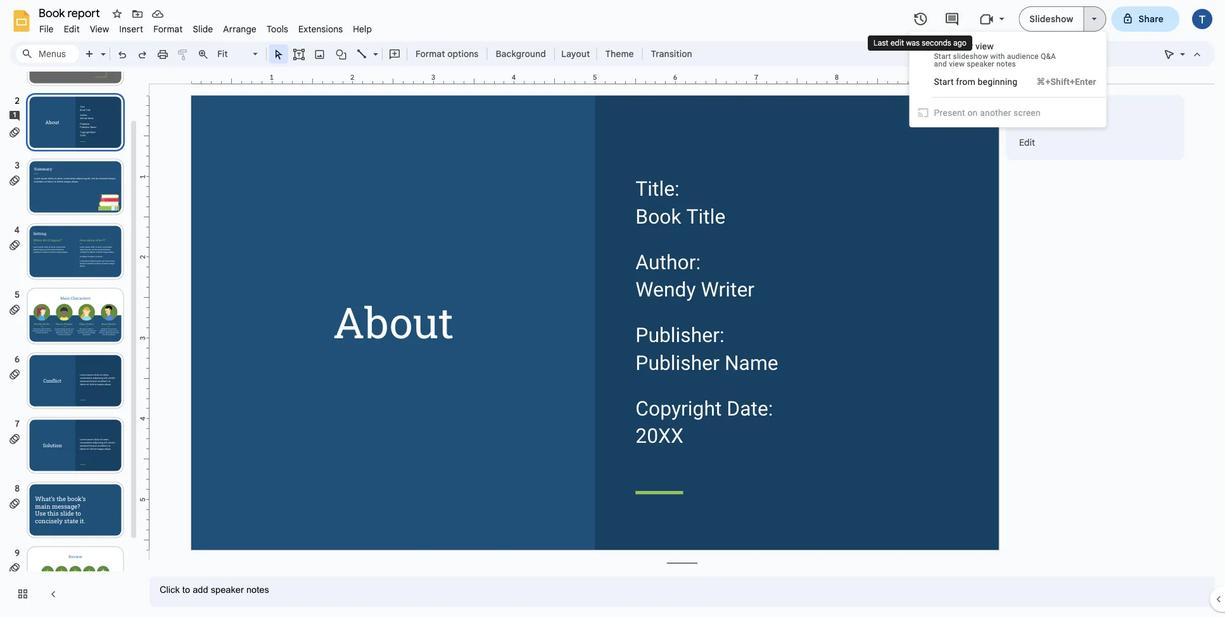 Task type: locate. For each thing, give the bounding box(es) containing it.
format for format
[[153, 23, 183, 35]]

format inside button
[[416, 48, 445, 59]]

view
[[976, 41, 994, 51], [949, 60, 965, 68]]

0 vertical spatial view
[[976, 41, 994, 51]]

format left slide on the top left
[[153, 23, 183, 35]]

⌘+shift+enter element
[[1022, 75, 1097, 88]]

background
[[496, 48, 546, 59]]

1:28 pm
[[1044, 118, 1071, 128]]

1:28 pm today
[[1044, 118, 1094, 128]]

audience
[[1007, 52, 1039, 61]]

0 horizontal spatial format
[[153, 23, 183, 35]]

start slideshow (⌘+enter) image
[[1092, 18, 1097, 20]]

edit list
[[1006, 95, 1185, 160]]

arrange menu item
[[218, 22, 262, 36]]

0 horizontal spatial edit
[[64, 23, 80, 35]]

0 vertical spatial start
[[934, 52, 951, 61]]

view
[[90, 23, 109, 35]]

1 vertical spatial view
[[949, 60, 965, 68]]

menu bar
[[34, 16, 377, 37]]

slide menu item
[[188, 22, 218, 36]]

format
[[153, 23, 183, 35], [416, 48, 445, 59]]

format left 'options'
[[416, 48, 445, 59]]

slideshow
[[1030, 13, 1074, 24]]

beginning
[[978, 76, 1018, 87]]

share button
[[1112, 6, 1180, 32]]

today
[[1072, 118, 1094, 128]]

insert menu item
[[114, 22, 148, 36]]

menu containing presenter view
[[910, 0, 1107, 476]]

0 horizontal spatial view
[[949, 60, 965, 68]]

arrange
[[223, 23, 257, 35]]

Menus field
[[16, 45, 79, 63]]

view up with
[[976, 41, 994, 51]]

format for format options
[[416, 48, 445, 59]]

menu bar inside the menu bar banner
[[34, 16, 377, 37]]

edit down tara schultz icon
[[1020, 137, 1036, 148]]

start from beginning
[[934, 76, 1018, 87]]

menu bar containing file
[[34, 16, 377, 37]]

menu bar banner
[[0, 0, 1225, 617]]

mode and view toolbar
[[1160, 41, 1208, 67]]

tara schultz image
[[1016, 106, 1037, 127]]

view menu item
[[85, 22, 114, 36]]

1 start from the top
[[934, 52, 951, 61]]

edit inside menu item
[[64, 23, 80, 35]]

edit down rename text box
[[64, 23, 80, 35]]

view right and
[[949, 60, 965, 68]]

edit
[[64, 23, 80, 35], [1020, 137, 1036, 148]]

edit inside list
[[1020, 137, 1036, 148]]

navigation
[[0, 16, 139, 617]]

slide
[[193, 23, 213, 35]]

start down and
[[934, 76, 954, 87]]

start down presenter
[[934, 52, 951, 61]]

on
[[968, 107, 978, 118]]

start
[[934, 52, 951, 61], [934, 76, 954, 87]]

1 horizontal spatial view
[[976, 41, 994, 51]]

menu
[[910, 0, 1107, 476]]

1 vertical spatial format
[[416, 48, 445, 59]]

1 horizontal spatial edit
[[1020, 137, 1036, 148]]

1 vertical spatial start
[[934, 76, 954, 87]]

screen
[[1014, 107, 1041, 118]]

and
[[934, 60, 947, 68]]

1 vertical spatial edit
[[1020, 137, 1036, 148]]

edit for edit list on the right top of the page
[[1020, 137, 1036, 148]]

1 horizontal spatial format
[[416, 48, 445, 59]]

transition
[[651, 48, 692, 59]]

application
[[0, 0, 1225, 617]]

application containing slideshow
[[0, 0, 1225, 617]]

0 vertical spatial format
[[153, 23, 183, 35]]

format inside menu item
[[153, 23, 183, 35]]

presenter
[[934, 41, 973, 51]]

start inside presenter view start slideshow with audience q&a and view speaker notes
[[934, 52, 951, 61]]

help menu item
[[348, 22, 377, 36]]

0 vertical spatial edit
[[64, 23, 80, 35]]

extensions menu item
[[293, 22, 348, 36]]

extensions
[[299, 23, 343, 35]]



Task type: vqa. For each thing, say whether or not it's contained in the screenshot.
"1" to the left
no



Task type: describe. For each thing, give the bounding box(es) containing it.
edit menu item
[[59, 22, 85, 36]]

edit for "file" menu item
[[64, 23, 80, 35]]

from
[[956, 76, 976, 87]]

format options
[[416, 48, 479, 59]]

transition button
[[645, 44, 698, 63]]

present
[[934, 107, 965, 118]]

theme button
[[600, 44, 640, 63]]

format options button
[[410, 44, 484, 63]]

layout button
[[558, 44, 594, 63]]

share
[[1139, 13, 1164, 24]]

tools menu item
[[262, 22, 293, 36]]

format menu item
[[148, 22, 188, 36]]

help
[[353, 23, 372, 35]]

present on another screen
[[934, 107, 1041, 118]]

Rename text field
[[34, 5, 107, 20]]

slideshow button
[[1019, 6, 1084, 32]]

file menu item
[[34, 22, 59, 36]]

notes
[[997, 60, 1016, 68]]

⌘+shift+enter
[[1037, 76, 1097, 87]]

with
[[991, 52, 1005, 61]]

Zoom field
[[214, 45, 264, 64]]

present on another screen menu item
[[910, 103, 1106, 123]]

new slide with layout image
[[98, 46, 106, 50]]

insert image image
[[313, 45, 327, 63]]

another
[[980, 107, 1011, 118]]

main toolbar
[[46, 0, 699, 560]]

presenter view start slideshow with audience q&a and view speaker notes
[[934, 41, 1056, 68]]

q&a
[[1041, 52, 1056, 61]]

layout
[[561, 48, 590, 59]]

tools
[[267, 23, 288, 35]]

insert
[[119, 23, 143, 35]]

live pointer settings image
[[1177, 46, 1186, 50]]

Star checkbox
[[108, 5, 126, 23]]

options
[[448, 48, 479, 59]]

shape image
[[334, 45, 349, 63]]

background button
[[490, 44, 552, 63]]

theme
[[605, 48, 634, 59]]

speaker
[[967, 60, 995, 68]]

file
[[39, 23, 54, 35]]

slideshow
[[953, 52, 989, 61]]

2 start from the top
[[934, 76, 954, 87]]

Zoom text field
[[215, 45, 251, 63]]



